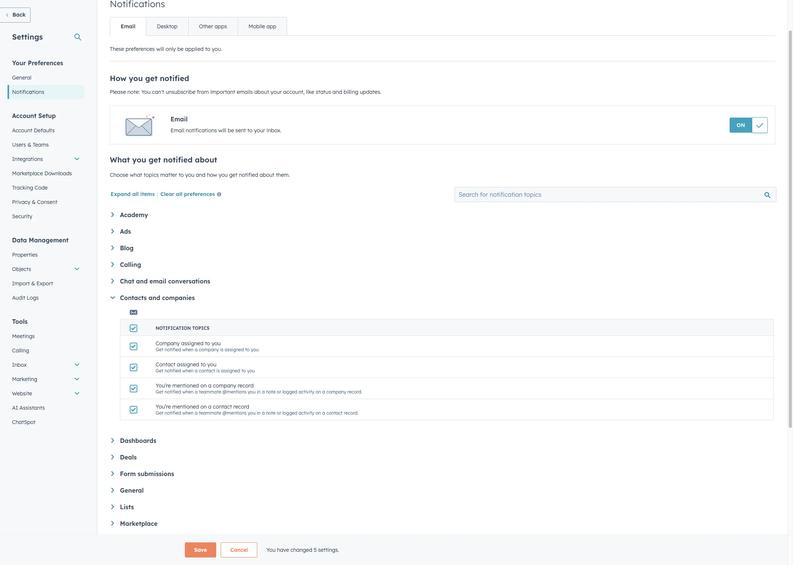 Task type: vqa. For each thing, say whether or not it's contained in the screenshot.
general DROPDOWN BUTTON on the bottom of page
yes



Task type: locate. For each thing, give the bounding box(es) containing it.
clear all preferences button
[[160, 191, 224, 200]]

2 or from the top
[[277, 411, 281, 416]]

topics up company assigned to you get notified when a company is assigned to you
[[192, 326, 210, 331]]

2 note from the top
[[266, 411, 276, 416]]

logged
[[283, 390, 297, 395], [283, 411, 297, 416]]

is inside "contact assigned to you get notified when a contact is assigned to you"
[[217, 368, 220, 374]]

1 you're from the top
[[156, 383, 171, 390]]

is down company assigned to you get notified when a company is assigned to you
[[217, 368, 220, 374]]

you're inside you're mentioned on a contact record get notified when a teammate @mentions you in a note or logged activity on a contact record.
[[156, 404, 171, 411]]

1 vertical spatial or
[[277, 411, 281, 416]]

logged inside you're mentioned on a contact record get notified when a teammate @mentions you in a note or logged activity on a contact record.
[[283, 411, 297, 416]]

@mentions inside you're mentioned on a company record get notified when a teammate @mentions you in a note or logged activity on a company record.
[[223, 390, 247, 395]]

assigned right contact
[[177, 362, 199, 368]]

dashboards
[[120, 437, 156, 445]]

get inside you're mentioned on a contact record get notified when a teammate @mentions you in a note or logged activity on a contact record.
[[156, 411, 163, 416]]

mentioned inside you're mentioned on a contact record get notified when a teammate @mentions you in a note or logged activity on a contact record.
[[172, 404, 199, 411]]

in up you're mentioned on a contact record get notified when a teammate @mentions you in a note or logged activity on a contact record.
[[257, 390, 261, 395]]

2 caret image from the top
[[111, 246, 114, 251]]

calling up chat
[[120, 261, 141, 269]]

general down your
[[12, 74, 31, 81]]

marketing
[[12, 376, 37, 383]]

email inside button
[[121, 23, 135, 30]]

5
[[314, 547, 317, 554]]

2 @mentions from the top
[[223, 411, 247, 416]]

1 vertical spatial &
[[32, 199, 36, 206]]

them.
[[276, 172, 290, 179]]

0 vertical spatial record
[[238, 383, 254, 390]]

data management
[[12, 237, 69, 244]]

0 horizontal spatial will
[[156, 46, 164, 52]]

calling inside tools element
[[12, 348, 29, 354]]

1 vertical spatial record
[[233, 404, 249, 411]]

get
[[156, 347, 163, 353], [156, 368, 163, 374], [156, 390, 163, 395], [156, 411, 163, 416]]

account defaults link
[[8, 123, 85, 138]]

or
[[277, 390, 281, 395], [277, 411, 281, 416]]

ai
[[12, 405, 18, 412]]

record. for you're mentioned on a contact record
[[344, 411, 359, 416]]

0 horizontal spatial you
[[141, 89, 151, 96]]

data
[[12, 237, 27, 244]]

or inside you're mentioned on a contact record get notified when a teammate @mentions you in a note or logged activity on a contact record.
[[277, 411, 281, 416]]

0 vertical spatial logged
[[283, 390, 297, 395]]

account setup element
[[8, 112, 85, 224]]

1 horizontal spatial preferences
[[184, 191, 215, 198]]

2 you're from the top
[[156, 404, 171, 411]]

0 vertical spatial will
[[156, 46, 164, 52]]

caret image left deals
[[111, 455, 114, 460]]

about
[[254, 89, 269, 96], [195, 155, 217, 165], [260, 172, 275, 179]]

notifications link
[[8, 85, 85, 99]]

teammate inside you're mentioned on a contact record get notified when a teammate @mentions you in a note or logged activity on a contact record.
[[199, 411, 221, 416]]

1 horizontal spatial you
[[266, 547, 276, 554]]

caret image inside the blog dropdown button
[[111, 246, 114, 251]]

logs
[[27, 295, 39, 302]]

record down you're mentioned on a company record get notified when a teammate @mentions you in a note or logged activity on a company record.
[[233, 404, 249, 411]]

1 vertical spatial mentioned
[[172, 404, 199, 411]]

0 horizontal spatial your
[[254, 127, 265, 134]]

0 horizontal spatial all
[[132, 191, 139, 198]]

or inside you're mentioned on a company record get notified when a teammate @mentions you in a note or logged activity on a company record.
[[277, 390, 281, 395]]

your
[[271, 89, 282, 96], [254, 127, 265, 134]]

export
[[37, 280, 53, 287]]

1 vertical spatial teammate
[[199, 411, 221, 416]]

0 vertical spatial @mentions
[[223, 390, 247, 395]]

& inside 'link'
[[31, 280, 35, 287]]

email notifications will be sent to your inbox.
[[171, 127, 282, 134]]

0 vertical spatial note
[[266, 390, 276, 395]]

you left have
[[266, 547, 276, 554]]

back link
[[0, 8, 31, 23]]

what you get notified about
[[110, 155, 217, 165]]

company inside company assigned to you get notified when a company is assigned to you
[[199, 347, 219, 353]]

1 vertical spatial be
[[228, 127, 234, 134]]

caret image for academy
[[111, 213, 114, 217]]

1 in from the top
[[257, 390, 261, 395]]

caret image inside general dropdown button
[[111, 488, 114, 493]]

4 caret image from the top
[[111, 439, 114, 443]]

1 get from the top
[[156, 347, 163, 353]]

objects
[[12, 266, 31, 273]]

when inside company assigned to you get notified when a company is assigned to you
[[182, 347, 194, 353]]

1 or from the top
[[277, 390, 281, 395]]

you left can't on the top left of the page
[[141, 89, 151, 96]]

@mentions for contact
[[223, 411, 247, 416]]

@mentions inside you're mentioned on a contact record get notified when a teammate @mentions you in a note or logged activity on a contact record.
[[223, 411, 247, 416]]

1 vertical spatial calling
[[12, 348, 29, 354]]

1 vertical spatial activity
[[299, 411, 315, 416]]

caret image left blog
[[111, 246, 114, 251]]

email up notifications
[[171, 116, 188, 123]]

you.
[[212, 46, 222, 52]]

assigned up "contact assigned to you get notified when a contact is assigned to you"
[[225, 347, 244, 353]]

mobile app button
[[238, 17, 287, 35]]

1 horizontal spatial will
[[219, 127, 226, 134]]

chat and email conversations
[[120, 278, 210, 285]]

will for only
[[156, 46, 164, 52]]

note up you're mentioned on a contact record get notified when a teammate @mentions you in a note or logged activity on a contact record.
[[266, 390, 276, 395]]

caret image for ads
[[111, 229, 114, 234]]

get up can't on the top left of the page
[[145, 74, 158, 83]]

0 vertical spatial be
[[177, 46, 184, 52]]

get up contact
[[156, 347, 163, 353]]

will for be
[[219, 127, 226, 134]]

2 activity from the top
[[299, 411, 315, 416]]

account,
[[283, 89, 305, 96]]

marketplace down integrations
[[12, 170, 43, 177]]

1 logged from the top
[[283, 390, 297, 395]]

or for you're mentioned on a company record
[[277, 390, 281, 395]]

1 activity from the top
[[299, 390, 315, 395]]

note for you're mentioned on a contact record
[[266, 411, 276, 416]]

and down email
[[149, 294, 160, 302]]

will left "only"
[[156, 46, 164, 52]]

your
[[12, 59, 26, 67]]

preferences
[[126, 46, 155, 52], [184, 191, 215, 198]]

2 all from the left
[[176, 191, 182, 198]]

& right users
[[28, 142, 31, 148]]

1 account from the top
[[12, 112, 36, 120]]

record inside you're mentioned on a company record get notified when a teammate @mentions you in a note or logged activity on a company record.
[[238, 383, 254, 390]]

1 vertical spatial get
[[149, 155, 161, 165]]

caret image for contacts and companies
[[110, 297, 115, 299]]

and right chat
[[136, 278, 148, 285]]

contact assigned to you get notified when a contact is assigned to you
[[156, 362, 255, 374]]

account for account defaults
[[12, 127, 32, 134]]

these preferences will only be applied to you.
[[110, 46, 222, 52]]

marketplace inside "account setup" element
[[12, 170, 43, 177]]

and left the billing at top left
[[333, 89, 342, 96]]

when
[[182, 347, 194, 353], [182, 368, 194, 374], [182, 390, 194, 395], [182, 411, 194, 416]]

get right how
[[229, 172, 238, 179]]

0 vertical spatial in
[[257, 390, 261, 395]]

2 account from the top
[[12, 127, 32, 134]]

get down company
[[156, 368, 163, 374]]

0 vertical spatial general
[[12, 74, 31, 81]]

mobile
[[249, 23, 265, 30]]

2 logged from the top
[[283, 411, 297, 416]]

2 when from the top
[[182, 368, 194, 374]]

note inside you're mentioned on a company record get notified when a teammate @mentions you in a note or logged activity on a company record.
[[266, 390, 276, 395]]

email button
[[110, 17, 146, 35]]

activity for you're mentioned on a contact record
[[299, 411, 315, 416]]

sent
[[236, 127, 246, 134]]

record up you're mentioned on a contact record get notified when a teammate @mentions you in a note or logged activity on a contact record.
[[238, 383, 254, 390]]

website button
[[8, 387, 85, 401]]

0 vertical spatial or
[[277, 390, 281, 395]]

be right "only"
[[177, 46, 184, 52]]

deals
[[120, 454, 137, 462]]

2 get from the top
[[156, 368, 163, 374]]

@mentions down you're mentioned on a company record get notified when a teammate @mentions you in a note or logged activity on a company record.
[[223, 411, 247, 416]]

6 caret image from the top
[[111, 505, 114, 510]]

caret image
[[111, 229, 114, 234], [111, 262, 114, 267], [110, 297, 115, 299], [111, 472, 114, 477], [111, 488, 114, 493], [111, 522, 114, 527]]

items
[[140, 191, 155, 198]]

activity inside you're mentioned on a company record get notified when a teammate @mentions you in a note or logged activity on a company record.
[[299, 390, 315, 395]]

record inside you're mentioned on a contact record get notified when a teammate @mentions you in a note or logged activity on a contact record.
[[233, 404, 249, 411]]

0 vertical spatial mentioned
[[172, 383, 199, 390]]

all right clear
[[176, 191, 182, 198]]

1 caret image from the top
[[111, 213, 114, 217]]

calling
[[120, 261, 141, 269], [12, 348, 29, 354]]

caret image inside calling dropdown button
[[111, 262, 114, 267]]

deals button
[[111, 454, 774, 462]]

0 horizontal spatial calling
[[12, 348, 29, 354]]

1 when from the top
[[182, 347, 194, 353]]

1 vertical spatial logged
[[283, 411, 297, 416]]

will left sent
[[219, 127, 226, 134]]

academy button
[[111, 211, 774, 219]]

notifications
[[186, 127, 217, 134]]

1 vertical spatial is
[[217, 368, 220, 374]]

caret image
[[111, 213, 114, 217], [111, 246, 114, 251], [111, 279, 114, 284], [111, 439, 114, 443], [111, 455, 114, 460], [111, 505, 114, 510]]

1 mentioned from the top
[[172, 383, 199, 390]]

3 caret image from the top
[[111, 279, 114, 284]]

note inside you're mentioned on a contact record get notified when a teammate @mentions you in a note or logged activity on a contact record.
[[266, 411, 276, 416]]

0 horizontal spatial be
[[177, 46, 184, 52]]

2 mentioned from the top
[[172, 404, 199, 411]]

0 vertical spatial your
[[271, 89, 282, 96]]

company
[[199, 347, 219, 353], [213, 383, 236, 390], [326, 390, 346, 395]]

get for what
[[149, 155, 161, 165]]

0 horizontal spatial marketplace
[[12, 170, 43, 177]]

record. inside you're mentioned on a company record get notified when a teammate @mentions you in a note or logged activity on a company record.
[[348, 390, 362, 395]]

or down you're mentioned on a company record get notified when a teammate @mentions you in a note or logged activity on a company record.
[[277, 411, 281, 416]]

2 vertical spatial email
[[171, 127, 184, 134]]

2 vertical spatial &
[[31, 280, 35, 287]]

0 vertical spatial preferences
[[126, 46, 155, 52]]

you inside you're mentioned on a contact record get notified when a teammate @mentions you in a note or logged activity on a contact record.
[[248, 411, 256, 416]]

1 vertical spatial in
[[257, 411, 261, 416]]

can't
[[152, 89, 164, 96]]

3 when from the top
[[182, 390, 194, 395]]

a inside company assigned to you get notified when a company is assigned to you
[[195, 347, 198, 353]]

contact inside "contact assigned to you get notified when a contact is assigned to you"
[[199, 368, 215, 374]]

1 horizontal spatial marketplace
[[120, 521, 158, 528]]

1 vertical spatial @mentions
[[223, 411, 247, 416]]

caret image inside form submissions dropdown button
[[111, 472, 114, 477]]

caret image left academy
[[111, 213, 114, 217]]

logged inside you're mentioned on a company record get notified when a teammate @mentions you in a note or logged activity on a company record.
[[283, 390, 297, 395]]

caret image inside lists dropdown button
[[111, 505, 114, 510]]

caret image left the dashboards at left
[[111, 439, 114, 443]]

teammate
[[199, 390, 221, 395], [199, 411, 221, 416]]

1 horizontal spatial is
[[220, 347, 224, 353]]

when inside you're mentioned on a company record get notified when a teammate @mentions you in a note or logged activity on a company record.
[[182, 390, 194, 395]]

caret image for marketplace
[[111, 522, 114, 527]]

in inside you're mentioned on a company record get notified when a teammate @mentions you in a note or logged activity on a company record.
[[257, 390, 261, 395]]

0 horizontal spatial is
[[217, 368, 220, 374]]

caret image left 'lists'
[[111, 505, 114, 510]]

get inside "contact assigned to you get notified when a contact is assigned to you"
[[156, 368, 163, 374]]

all left items
[[132, 191, 139, 198]]

import
[[12, 280, 30, 287]]

0 vertical spatial calling
[[120, 261, 141, 269]]

& left export on the left of page
[[31, 280, 35, 287]]

company
[[156, 340, 180, 347]]

changed
[[291, 547, 312, 554]]

note down you're mentioned on a company record get notified when a teammate @mentions you in a note or logged activity on a company record.
[[266, 411, 276, 416]]

only
[[166, 46, 176, 52]]

get up the dashboards at left
[[156, 411, 163, 416]]

will
[[156, 46, 164, 52], [219, 127, 226, 134]]

1 vertical spatial will
[[219, 127, 226, 134]]

marketplace downloads link
[[8, 166, 85, 181]]

1 vertical spatial note
[[266, 411, 276, 416]]

get for how
[[145, 74, 158, 83]]

is inside company assigned to you get notified when a company is assigned to you
[[220, 347, 224, 353]]

about right emails
[[254, 89, 269, 96]]

preferences inside button
[[184, 191, 215, 198]]

about left them.
[[260, 172, 275, 179]]

marketplace for marketplace
[[120, 521, 158, 528]]

0 vertical spatial get
[[145, 74, 158, 83]]

caret image inside dashboards dropdown button
[[111, 439, 114, 443]]

1 vertical spatial marketplace
[[120, 521, 158, 528]]

3 get from the top
[[156, 390, 163, 395]]

billing
[[344, 89, 359, 96]]

& right privacy
[[32, 199, 36, 206]]

0 vertical spatial email
[[121, 23, 135, 30]]

all inside button
[[176, 191, 182, 198]]

general down form
[[120, 487, 144, 495]]

1 all from the left
[[132, 191, 139, 198]]

caret image for dashboards
[[111, 439, 114, 443]]

4 get from the top
[[156, 411, 163, 416]]

caret image inside deals dropdown button
[[111, 455, 114, 460]]

caret image inside academy dropdown button
[[111, 213, 114, 217]]

0 vertical spatial marketplace
[[12, 170, 43, 177]]

teammate for company
[[199, 390, 221, 395]]

navigation
[[110, 17, 287, 36]]

1 vertical spatial preferences
[[184, 191, 215, 198]]

0 horizontal spatial topics
[[144, 172, 159, 179]]

1 vertical spatial about
[[195, 155, 217, 165]]

account up users
[[12, 127, 32, 134]]

1 vertical spatial you're
[[156, 404, 171, 411]]

marketplace down 'lists'
[[120, 521, 158, 528]]

note
[[266, 390, 276, 395], [266, 411, 276, 416]]

5 caret image from the top
[[111, 455, 114, 460]]

in down you're mentioned on a company record get notified when a teammate @mentions you in a note or logged activity on a company record.
[[257, 411, 261, 416]]

be
[[177, 46, 184, 52], [228, 127, 234, 134]]

notification topics
[[156, 326, 210, 331]]

tools
[[12, 318, 28, 326]]

your left the inbox.
[[254, 127, 265, 134]]

logged for you're mentioned on a contact record
[[283, 411, 297, 416]]

1 horizontal spatial general
[[120, 487, 144, 495]]

about up how
[[195, 155, 217, 165]]

email left notifications
[[171, 127, 184, 134]]

back
[[12, 11, 26, 18]]

companies
[[162, 294, 195, 302]]

record. inside you're mentioned on a contact record get notified when a teammate @mentions you in a note or logged activity on a contact record.
[[344, 411, 359, 416]]

chatspot link
[[8, 416, 85, 430]]

preferences right these
[[126, 46, 155, 52]]

objects button
[[8, 262, 85, 277]]

notified inside company assigned to you get notified when a company is assigned to you
[[165, 347, 181, 353]]

teammate inside you're mentioned on a company record get notified when a teammate @mentions you in a note or logged activity on a company record.
[[199, 390, 221, 395]]

1 vertical spatial your
[[254, 127, 265, 134]]

updates.
[[360, 89, 382, 96]]

1 vertical spatial record.
[[344, 411, 359, 416]]

be left sent
[[228, 127, 234, 134]]

activity inside you're mentioned on a contact record get notified when a teammate @mentions you in a note or logged activity on a contact record.
[[299, 411, 315, 416]]

0 vertical spatial activity
[[299, 390, 315, 395]]

mentioned for contact
[[172, 404, 199, 411]]

you're inside you're mentioned on a company record get notified when a teammate @mentions you in a note or logged activity on a company record.
[[156, 383, 171, 390]]

navigation containing email
[[110, 17, 287, 36]]

assistants
[[19, 405, 45, 412]]

1 vertical spatial account
[[12, 127, 32, 134]]

1 horizontal spatial topics
[[192, 326, 210, 331]]

2 teammate from the top
[[199, 411, 221, 416]]

is up "contact assigned to you get notified when a contact is assigned to you"
[[220, 347, 224, 353]]

and
[[333, 89, 342, 96], [196, 172, 206, 179], [136, 278, 148, 285], [149, 294, 160, 302]]

you
[[129, 74, 143, 83], [132, 155, 146, 165], [185, 172, 194, 179], [219, 172, 228, 179], [212, 340, 221, 347], [251, 347, 259, 353], [207, 362, 217, 368], [247, 368, 255, 374], [248, 390, 256, 395], [248, 411, 256, 416]]

applied
[[185, 46, 204, 52]]

tracking code
[[12, 185, 48, 191]]

@mentions up you're mentioned on a contact record get notified when a teammate @mentions you in a note or logged activity on a contact record.
[[223, 390, 247, 395]]

email up these
[[121, 23, 135, 30]]

caret image inside "contacts and companies" dropdown button
[[110, 297, 115, 299]]

get inside company assigned to you get notified when a company is assigned to you
[[156, 347, 163, 353]]

0 vertical spatial account
[[12, 112, 36, 120]]

1 note from the top
[[266, 390, 276, 395]]

4 when from the top
[[182, 411, 194, 416]]

account up account defaults
[[12, 112, 36, 120]]

topics
[[144, 172, 159, 179], [192, 326, 210, 331]]

get up 'matter'
[[149, 155, 161, 165]]

2 vertical spatial about
[[260, 172, 275, 179]]

0 vertical spatial is
[[220, 347, 224, 353]]

1 horizontal spatial calling
[[120, 261, 141, 269]]

caret image inside chat and email conversations dropdown button
[[111, 279, 114, 284]]

0 horizontal spatial preferences
[[126, 46, 155, 52]]

activity for you're mentioned on a company record
[[299, 390, 315, 395]]

1 horizontal spatial all
[[176, 191, 182, 198]]

2 in from the top
[[257, 411, 261, 416]]

preferences down choose what topics matter to you and how you get notified about them.
[[184, 191, 215, 198]]

is for contact assigned to you
[[217, 368, 220, 374]]

& for teams
[[28, 142, 31, 148]]

0 vertical spatial you're
[[156, 383, 171, 390]]

in inside you're mentioned on a contact record get notified when a teammate @mentions you in a note or logged activity on a contact record.
[[257, 411, 261, 416]]

1 vertical spatial general
[[120, 487, 144, 495]]

meetings link
[[8, 330, 85, 344]]

account setup
[[12, 112, 56, 120]]

in for you're mentioned on a contact record
[[257, 411, 261, 416]]

is
[[220, 347, 224, 353], [217, 368, 220, 374]]

1 @mentions from the top
[[223, 390, 247, 395]]

your left account,
[[271, 89, 282, 96]]

0 vertical spatial record.
[[348, 390, 362, 395]]

in for you're mentioned on a company record
[[257, 390, 261, 395]]

caret image left chat
[[111, 279, 114, 284]]

get down contact
[[156, 390, 163, 395]]

general inside your preferences element
[[12, 74, 31, 81]]

topics right what
[[144, 172, 159, 179]]

0 vertical spatial &
[[28, 142, 31, 148]]

cancel button
[[221, 543, 257, 558]]

1 teammate from the top
[[199, 390, 221, 395]]

code
[[35, 185, 48, 191]]

dashboards button
[[111, 437, 774, 445]]

save button
[[185, 543, 216, 558]]

caret image inside ads dropdown button
[[111, 229, 114, 234]]

caret image inside marketplace dropdown button
[[111, 522, 114, 527]]

contacts and companies
[[120, 294, 195, 302]]

mentioned inside you're mentioned on a company record get notified when a teammate @mentions you in a note or logged activity on a company record.
[[172, 383, 199, 390]]

other apps button
[[188, 17, 238, 35]]

1 horizontal spatial your
[[271, 89, 282, 96]]

apps
[[215, 23, 227, 30]]

expand all items
[[111, 191, 155, 198]]

1 vertical spatial you
[[266, 547, 276, 554]]

0 vertical spatial teammate
[[199, 390, 221, 395]]

blog button
[[111, 245, 774, 252]]

calling up inbox on the bottom left
[[12, 348, 29, 354]]

0 horizontal spatial general
[[12, 74, 31, 81]]

or up you're mentioned on a contact record get notified when a teammate @mentions you in a note or logged activity on a contact record.
[[277, 390, 281, 395]]

mentioned
[[172, 383, 199, 390], [172, 404, 199, 411]]



Task type: describe. For each thing, give the bounding box(es) containing it.
downloads
[[44, 170, 72, 177]]

app
[[267, 23, 276, 30]]

& for consent
[[32, 199, 36, 206]]

how you get notified
[[110, 74, 189, 83]]

submissions
[[138, 471, 174, 478]]

contact
[[156, 362, 175, 368]]

integrations button
[[8, 152, 85, 166]]

get inside you're mentioned on a company record get notified when a teammate @mentions you in a note or logged activity on a company record.
[[156, 390, 163, 395]]

important
[[210, 89, 235, 96]]

your preferences element
[[8, 59, 85, 99]]

marketing button
[[8, 373, 85, 387]]

data management element
[[8, 236, 85, 305]]

note:
[[127, 89, 140, 96]]

have
[[277, 547, 289, 554]]

contacts and companies button
[[110, 294, 774, 302]]

0 vertical spatial about
[[254, 89, 269, 96]]

notified inside "contact assigned to you get notified when a contact is assigned to you"
[[165, 368, 181, 374]]

a inside "contact assigned to you get notified when a contact is assigned to you"
[[195, 368, 198, 374]]

or for you're mentioned on a contact record
[[277, 411, 281, 416]]

when inside "contact assigned to you get notified when a contact is assigned to you"
[[182, 368, 194, 374]]

form submissions
[[120, 471, 174, 478]]

account for account setup
[[12, 112, 36, 120]]

notified inside you're mentioned on a contact record get notified when a teammate @mentions you in a note or logged activity on a contact record.
[[165, 411, 181, 416]]

audit
[[12, 295, 25, 302]]

notified inside you're mentioned on a company record get notified when a teammate @mentions you in a note or logged activity on a company record.
[[165, 390, 181, 395]]

teams
[[33, 142, 49, 148]]

matter
[[160, 172, 177, 179]]

how
[[207, 172, 217, 179]]

how
[[110, 74, 127, 83]]

like
[[306, 89, 314, 96]]

please
[[110, 89, 126, 96]]

0 vertical spatial you
[[141, 89, 151, 96]]

is for company assigned to you
[[220, 347, 224, 353]]

properties
[[12, 252, 38, 259]]

caret image for deals
[[111, 455, 114, 460]]

what
[[110, 155, 130, 165]]

users & teams
[[12, 142, 49, 148]]

account defaults
[[12, 127, 55, 134]]

management
[[29, 237, 69, 244]]

notifications
[[12, 89, 44, 96]]

2 vertical spatial get
[[229, 172, 238, 179]]

lists
[[120, 504, 134, 511]]

you're for you're mentioned on a contact record
[[156, 404, 171, 411]]

your preferences
[[12, 59, 63, 67]]

caret image for calling
[[111, 262, 114, 267]]

@mentions for company
[[223, 390, 247, 395]]

cancel
[[230, 547, 248, 554]]

caret image for blog
[[111, 246, 114, 251]]

teammate for contact
[[199, 411, 221, 416]]

marketplace button
[[111, 521, 774, 528]]

on
[[737, 122, 746, 129]]

record for you're mentioned on a company record
[[238, 383, 254, 390]]

contacts
[[120, 294, 147, 302]]

Search for notification topics search field
[[455, 187, 777, 202]]

defaults
[[34, 127, 55, 134]]

expand all items button
[[111, 191, 155, 198]]

what
[[130, 172, 142, 179]]

ads
[[120, 228, 131, 236]]

caret image for general
[[111, 488, 114, 493]]

you're for you're mentioned on a company record
[[156, 383, 171, 390]]

from
[[197, 89, 209, 96]]

1 vertical spatial email
[[171, 116, 188, 123]]

& for export
[[31, 280, 35, 287]]

meetings
[[12, 333, 35, 340]]

blog
[[120, 245, 134, 252]]

desktop
[[157, 23, 178, 30]]

chat
[[120, 278, 134, 285]]

ai assistants link
[[8, 401, 85, 416]]

import & export
[[12, 280, 53, 287]]

0 vertical spatial topics
[[144, 172, 159, 179]]

security link
[[8, 210, 85, 224]]

marketplace downloads
[[12, 170, 72, 177]]

1 vertical spatial topics
[[192, 326, 210, 331]]

logged for you're mentioned on a company record
[[283, 390, 297, 395]]

clear all preferences
[[160, 191, 215, 198]]

caret image for lists
[[111, 505, 114, 510]]

when inside you're mentioned on a contact record get notified when a teammate @mentions you in a note or logged activity on a contact record.
[[182, 411, 194, 416]]

1 horizontal spatial be
[[228, 127, 234, 134]]

and left how
[[196, 172, 206, 179]]

mentioned for company
[[172, 383, 199, 390]]

form
[[120, 471, 136, 478]]

integrations
[[12, 156, 43, 163]]

privacy & consent link
[[8, 195, 85, 210]]

company assigned to you get notified when a company is assigned to you
[[156, 340, 259, 353]]

expand
[[111, 191, 131, 198]]

privacy & consent
[[12, 199, 57, 206]]

record. for you're mentioned on a company record
[[348, 390, 362, 395]]

marketplace for marketplace downloads
[[12, 170, 43, 177]]

security
[[12, 213, 32, 220]]

inbox
[[12, 362, 27, 369]]

calling button
[[111, 261, 774, 269]]

caret image for chat and email conversations
[[111, 279, 114, 284]]

record for you're mentioned on a contact record
[[233, 404, 249, 411]]

all for expand
[[132, 191, 139, 198]]

caret image for form submissions
[[111, 472, 114, 477]]

users
[[12, 142, 26, 148]]

assigned up you're mentioned on a company record get notified when a teammate @mentions you in a note or logged activity on a company record.
[[221, 368, 240, 374]]

desktop button
[[146, 17, 188, 35]]

you're mentioned on a company record get notified when a teammate @mentions you in a note or logged activity on a company record.
[[156, 383, 362, 395]]

tools element
[[8, 318, 85, 430]]

notification
[[156, 326, 191, 331]]

note for you're mentioned on a company record
[[266, 390, 276, 395]]

calling link
[[8, 344, 85, 358]]

settings.
[[318, 547, 339, 554]]

conversations
[[168, 278, 210, 285]]

ads button
[[111, 228, 774, 236]]

all for clear
[[176, 191, 182, 198]]

settings
[[12, 32, 43, 42]]

you have changed 5 settings.
[[266, 547, 339, 554]]

form submissions button
[[111, 471, 774, 478]]

mobile app
[[249, 23, 276, 30]]

website
[[12, 391, 32, 397]]

chatspot
[[12, 419, 36, 426]]

setup
[[38, 112, 56, 120]]

assigned down notification topics
[[181, 340, 204, 347]]

you inside you're mentioned on a company record get notified when a teammate @mentions you in a note or logged activity on a company record.
[[248, 390, 256, 395]]

lists button
[[111, 504, 774, 511]]

save
[[194, 547, 207, 554]]



